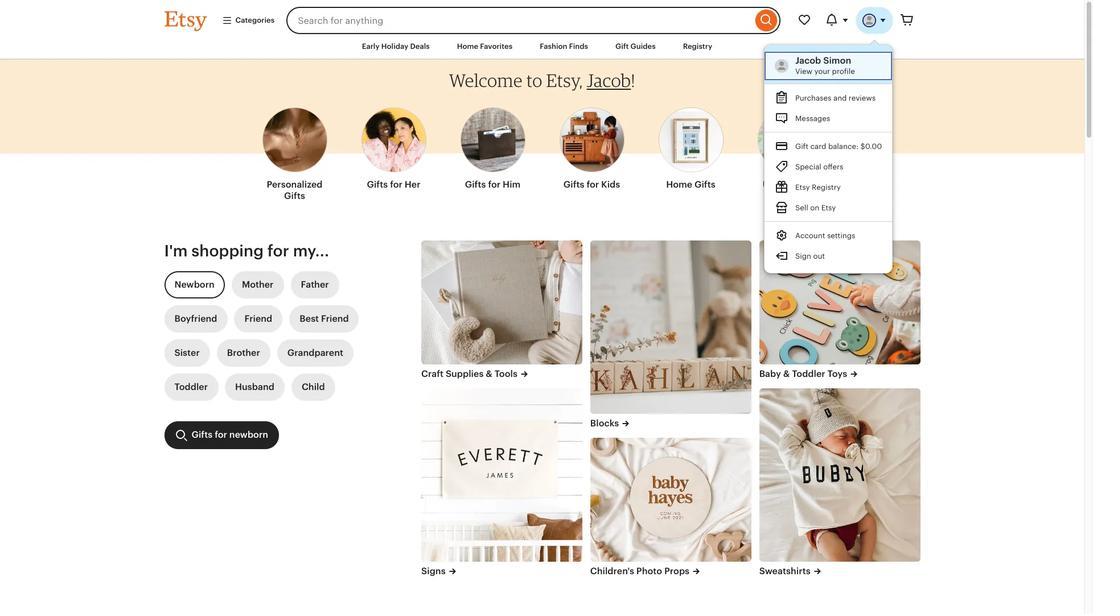 Task type: locate. For each thing, give the bounding box(es) containing it.
None search field
[[286, 7, 780, 34]]

jacob simon's avatar image left view
[[775, 59, 789, 73]]

profile
[[832, 67, 855, 76]]

1 vertical spatial registry
[[812, 183, 841, 192]]

etsy right on
[[822, 204, 836, 212]]

children's
[[590, 566, 634, 577]]

gift inside menu bar
[[616, 42, 629, 51]]

jacob simon's avatar image
[[862, 14, 876, 27], [775, 59, 789, 73]]

fashion finds link
[[531, 36, 597, 57]]

2 & from the left
[[783, 369, 790, 380]]

1 horizontal spatial gift
[[796, 142, 809, 151]]

for inside gifts for him 'link'
[[488, 179, 501, 190]]

jacob down gift guides link
[[587, 70, 631, 91]]

friend down mother on the top of page
[[245, 314, 272, 325]]

gift card balance: $ 0.00
[[796, 142, 882, 151]]

registry
[[683, 42, 712, 51], [812, 183, 841, 192]]

craft supplies & tools
[[421, 369, 518, 380]]

sell
[[796, 204, 809, 212]]

& left tools
[[486, 369, 492, 380]]

&
[[486, 369, 492, 380], [783, 369, 790, 380]]

sign out link
[[765, 246, 893, 266]]

1 friend from the left
[[245, 314, 272, 325]]

gifts inside the personalized gifts
[[284, 191, 305, 202]]

1 horizontal spatial toddler
[[792, 369, 825, 380]]

special offers link
[[765, 157, 893, 177]]

0 vertical spatial toddler
[[792, 369, 825, 380]]

registry right the 'guides'
[[683, 42, 712, 51]]

0 vertical spatial gift
[[616, 42, 629, 51]]

gift guides link
[[607, 36, 664, 57]]

balance:
[[828, 142, 859, 151]]

i'm
[[164, 242, 188, 260]]

for inside gifts for kids link
[[587, 179, 599, 190]]

jacob simon view your profile
[[796, 55, 855, 76]]

special
[[796, 163, 822, 171]]

and
[[834, 94, 847, 102]]

& right baby
[[783, 369, 790, 380]]

0 horizontal spatial registry
[[683, 42, 712, 51]]

2 friend from the left
[[321, 314, 349, 325]]

1 horizontal spatial jacob
[[796, 55, 821, 66]]

photo
[[637, 566, 662, 577]]

1 vertical spatial home
[[666, 179, 692, 190]]

0 horizontal spatial friend
[[245, 314, 272, 325]]

1 vertical spatial toddler
[[175, 382, 208, 393]]

registry up the "sell on etsy" link
[[812, 183, 841, 192]]

supplies
[[446, 369, 484, 380]]

1 vertical spatial etsy
[[822, 204, 836, 212]]

0 horizontal spatial jacob simon's avatar image
[[775, 59, 789, 73]]

toys
[[828, 369, 847, 380]]

jacob simon's avatar image up view your profile element
[[862, 14, 876, 27]]

jacob inside jacob simon view your profile
[[796, 55, 821, 66]]

toddler down sister
[[175, 382, 208, 393]]

for left kids
[[587, 179, 599, 190]]

messages link
[[765, 108, 893, 129]]

your
[[815, 67, 830, 76]]

1 horizontal spatial etsy
[[822, 204, 836, 212]]

toddler left toys
[[792, 369, 825, 380]]

blocks
[[590, 418, 619, 429]]

0 vertical spatial jacob simon's avatar image
[[862, 14, 876, 27]]

view
[[796, 67, 813, 76]]

for
[[390, 179, 403, 190], [488, 179, 501, 190], [587, 179, 599, 190], [267, 242, 289, 260], [215, 430, 227, 441]]

gifts inside gifts for him 'link'
[[465, 179, 486, 190]]

registry inside registry link
[[683, 42, 712, 51]]

sell on etsy link
[[765, 198, 893, 218]]

personalized gifts
[[267, 179, 323, 202]]

1 horizontal spatial friend
[[321, 314, 349, 325]]

0 horizontal spatial home
[[457, 42, 478, 51]]

0 vertical spatial registry
[[683, 42, 712, 51]]

signs
[[421, 566, 446, 577]]

categories
[[235, 16, 275, 24]]

kids
[[601, 179, 620, 190]]

gifts for her
[[367, 179, 421, 190]]

jacob up view
[[796, 55, 821, 66]]

etsy registry
[[796, 183, 841, 192]]

jacob
[[796, 55, 821, 66], [587, 70, 631, 91]]

gift left the 'guides'
[[616, 42, 629, 51]]

friend right the best
[[321, 314, 349, 325]]

gifts inside gifts for newborn link
[[192, 430, 213, 441]]

to
[[526, 70, 543, 91]]

craft
[[421, 369, 444, 380]]

for left her
[[390, 179, 403, 190]]

tools
[[495, 369, 518, 380]]

0 vertical spatial home
[[457, 42, 478, 51]]

for inside gifts for newborn link
[[215, 430, 227, 441]]

0 horizontal spatial etsy
[[796, 183, 810, 192]]

1 vertical spatial jacob simon's avatar image
[[775, 59, 789, 73]]

1 horizontal spatial jacob simon's avatar image
[[862, 14, 876, 27]]

home favorites link
[[449, 36, 521, 57]]

for left him
[[488, 179, 501, 190]]

gifts for newborn
[[192, 430, 268, 441]]

finds
[[569, 42, 588, 51]]

for left newborn
[[215, 430, 227, 441]]

early
[[362, 42, 380, 51]]

i'm shopping for my...
[[164, 242, 329, 260]]

0 horizontal spatial toddler
[[175, 382, 208, 393]]

fashion
[[540, 42, 567, 51]]

for inside gifts for her link
[[390, 179, 403, 190]]

home for home favorites
[[457, 42, 478, 51]]

jacob link
[[587, 70, 631, 91]]

0 vertical spatial jacob
[[796, 55, 821, 66]]

fashion finds
[[540, 42, 588, 51]]

home gifts
[[666, 179, 716, 190]]

1 horizontal spatial home
[[666, 179, 692, 190]]

home
[[457, 42, 478, 51], [666, 179, 692, 190]]

gift left 'card'
[[796, 142, 809, 151]]

1 vertical spatial gift
[[796, 142, 809, 151]]

0 horizontal spatial gift
[[616, 42, 629, 51]]

sweatshirts
[[759, 566, 811, 577]]

best
[[300, 314, 319, 325]]

father
[[301, 280, 329, 290]]

him
[[503, 179, 521, 190]]

etsy up 'sell'
[[796, 183, 810, 192]]

1 horizontal spatial registry
[[812, 183, 841, 192]]

mother
[[242, 280, 274, 290]]

etsy
[[796, 183, 810, 192], [822, 204, 836, 212]]

for for her
[[390, 179, 403, 190]]

gifts for her link
[[361, 101, 426, 195]]

special offers
[[796, 163, 844, 171]]

welcome to etsy, jacob !
[[449, 70, 635, 91]]

props
[[664, 566, 690, 577]]

sign out
[[796, 252, 825, 261]]

personalized
[[267, 179, 323, 190]]

!
[[631, 70, 635, 91]]

$
[[861, 142, 865, 151]]

for for him
[[488, 179, 501, 190]]

1 horizontal spatial &
[[783, 369, 790, 380]]

0 horizontal spatial jacob
[[587, 70, 631, 91]]

for for newborn
[[215, 430, 227, 441]]

0 horizontal spatial &
[[486, 369, 492, 380]]

menu bar
[[144, 34, 941, 60]]

gift inside jacob simon "banner"
[[796, 142, 809, 151]]

friend
[[245, 314, 272, 325], [321, 314, 349, 325]]

on
[[810, 204, 820, 212]]

registry inside etsy registry link
[[812, 183, 841, 192]]

deals
[[410, 42, 430, 51]]



Task type: describe. For each thing, give the bounding box(es) containing it.
sweatshirts link
[[759, 566, 920, 579]]

guides
[[631, 42, 656, 51]]

gifts inside home gifts link
[[695, 179, 716, 190]]

purchases
[[796, 94, 832, 102]]

for left my...
[[267, 242, 289, 260]]

gift guides
[[616, 42, 656, 51]]

gift for gift guides
[[616, 42, 629, 51]]

etsy,
[[546, 70, 583, 91]]

offers
[[824, 163, 844, 171]]

child
[[302, 382, 325, 393]]

children's photo props
[[590, 566, 690, 577]]

gifts inside 'unique gifts' link
[[796, 179, 817, 190]]

holiday
[[381, 42, 408, 51]]

newborn
[[229, 430, 268, 441]]

home for home gifts
[[666, 179, 692, 190]]

boyfriend
[[175, 314, 217, 325]]

purchases and reviews
[[796, 94, 876, 102]]

gifts for newborn link
[[164, 422, 279, 450]]

favorites
[[480, 42, 513, 51]]

simon
[[824, 55, 851, 66]]

baby & toddler toys
[[759, 369, 847, 380]]

baby & toddler toys link
[[759, 368, 920, 381]]

gift for gift card balance: $ 0.00
[[796, 142, 809, 151]]

home favorites
[[457, 42, 513, 51]]

categories button
[[213, 10, 283, 31]]

Search for anything text field
[[286, 7, 752, 34]]

sign
[[796, 252, 811, 261]]

gifts for kids link
[[559, 101, 624, 195]]

blocks link
[[590, 418, 751, 430]]

etsy registry link
[[765, 177, 893, 198]]

custom pregnancy announcement plaque | oh baby wooden plaque | maternity photo prop | baby announcement sign image
[[590, 438, 751, 562]]

for for kids
[[587, 179, 599, 190]]

baby powder &quot;bubby™&quot; everyday boys sweatshirt image
[[759, 389, 920, 562]]

baby
[[759, 369, 781, 380]]

best friend
[[300, 314, 349, 325]]

purchases and reviews link
[[765, 88, 893, 108]]

craft supplies & tools link
[[421, 368, 582, 381]]

1 & from the left
[[486, 369, 492, 380]]

sell on etsy
[[796, 204, 836, 212]]

jacob simon banner
[[144, 0, 941, 274]]

unique gifts link
[[758, 101, 822, 195]]

menu bar containing early holiday deals
[[144, 34, 941, 60]]

newborn
[[175, 280, 215, 290]]

1 vertical spatial jacob
[[587, 70, 631, 91]]

0.00
[[865, 142, 882, 151]]

gifts for him link
[[460, 101, 525, 195]]

unique gifts
[[763, 179, 817, 190]]

baby memory book book | personalized baby book | gender neutral baby gift | baby shower gift | newborn memory book | baby book + photo album image
[[421, 241, 582, 365]]

her
[[405, 179, 421, 190]]

0 vertical spatial etsy
[[796, 183, 810, 192]]

home gifts link
[[659, 101, 723, 195]]

messages
[[796, 114, 830, 123]]

signs link
[[421, 566, 582, 579]]

personalized name puzzle with animals | baby, toddler, kids toys | wooden toys | baby shower | christmas gifts | first birthday girl and boy image
[[759, 241, 920, 365]]

brother
[[227, 348, 260, 359]]

welcome
[[449, 70, 523, 91]]

shopping
[[191, 242, 264, 260]]

floral wood alphabet blocks | personalized name | custom name blocks | handmade wood blocks | floral baby shower | floral nursery decor image
[[590, 241, 751, 414]]

gifts inside gifts for kids link
[[564, 179, 585, 190]]

gifts inside gifts for her link
[[367, 179, 388, 190]]

none search field inside jacob simon "banner"
[[286, 7, 780, 34]]

card
[[811, 142, 827, 151]]

account
[[796, 232, 825, 240]]

registry link
[[675, 36, 721, 57]]

early holiday deals
[[362, 42, 430, 51]]

reviews
[[849, 94, 876, 102]]

gifts for kids
[[564, 179, 620, 190]]

settings
[[827, 232, 856, 240]]

view your profile element
[[796, 55, 882, 67]]

unique
[[763, 179, 794, 190]]

grandparent
[[287, 348, 343, 359]]

husband
[[235, 382, 274, 393]]

sister
[[175, 348, 200, 359]]

account settings link
[[765, 225, 893, 246]]

early holiday deals link
[[353, 36, 438, 57]]

gifts for him
[[465, 179, 521, 190]]

personalized gifts link
[[262, 101, 327, 207]]

out
[[813, 252, 825, 261]]

baby name flag | canvas flag | nursery name sign | custom name banner | boho nursery decor | d2 image
[[421, 389, 582, 562]]

children's photo props link
[[590, 566, 751, 579]]



Task type: vqa. For each thing, say whether or not it's contained in the screenshot.
Best Friend
yes



